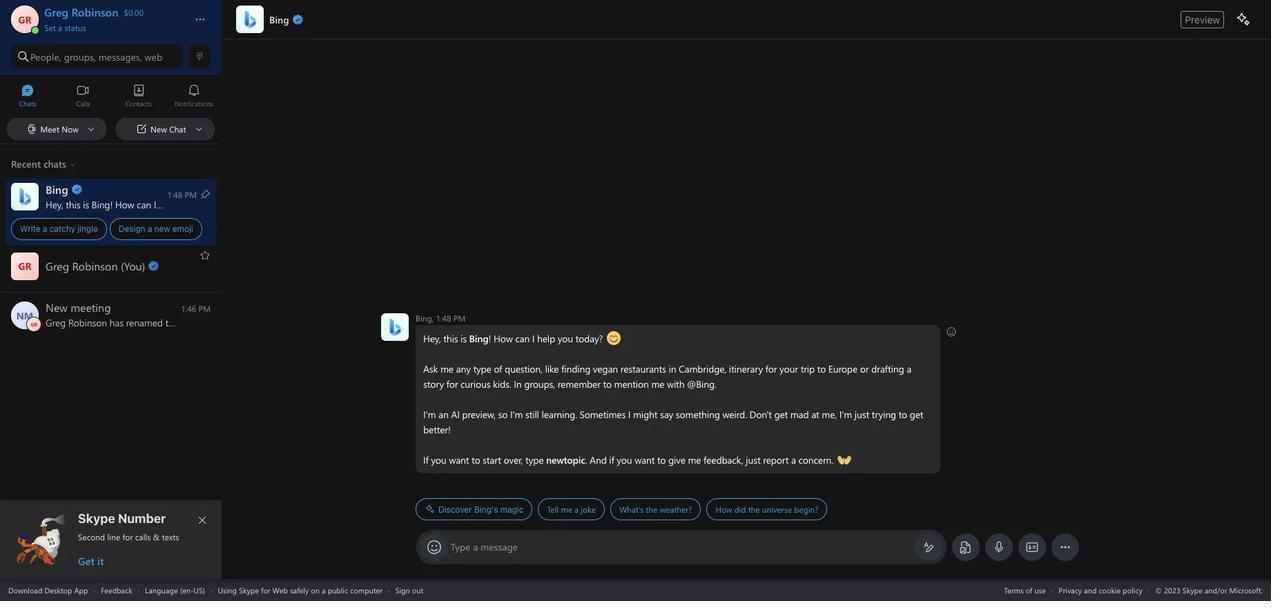 Task type: vqa. For each thing, say whether or not it's contained in the screenshot.
Bing, 8:21 AM
no



Task type: describe. For each thing, give the bounding box(es) containing it.
terms
[[1004, 585, 1024, 596]]

pm
[[453, 313, 465, 324]]

type a message
[[451, 541, 518, 554]]

ask me any type of question, like finding vegan restaurants in cambridge, itinerary for your trip to europe or drafting a story for curious kids. in groups, remember to mention me with @bing. i'm an ai preview, so i'm still learning. sometimes i might say something weird. don't get mad at me, i'm just trying to get better! if you want to start over, type
[[423, 363, 926, 467]]

write a catchy jingle
[[20, 224, 98, 234]]

over,
[[503, 454, 523, 467]]

0 horizontal spatial bing
[[92, 198, 110, 211]]

begin?
[[794, 504, 818, 515]]

you right the if
[[617, 454, 632, 467]]

for inside "skype number" element
[[123, 532, 133, 543]]

and
[[590, 454, 607, 467]]

new
[[154, 224, 170, 234]]

cambridge,
[[679, 363, 726, 376]]

me right the give
[[688, 454, 701, 467]]

download desktop app link
[[8, 585, 88, 596]]

(en-
[[180, 585, 194, 596]]

set a status
[[44, 22, 86, 33]]

did
[[734, 504, 746, 515]]

1 horizontal spatial hey, this is bing ! how can i help you today?
[[423, 332, 605, 345]]

give
[[668, 454, 685, 467]]

0 horizontal spatial skype
[[78, 512, 115, 526]]

1 get from the left
[[774, 408, 788, 421]]

download desktop app
[[8, 585, 88, 596]]

restaurants
[[620, 363, 666, 376]]

privacy and cookie policy link
[[1059, 585, 1143, 596]]

download
[[8, 585, 42, 596]]

.
[[585, 454, 587, 467]]

tell me a joke
[[547, 504, 596, 515]]

a left new
[[148, 224, 152, 234]]

story
[[423, 378, 444, 391]]

1 horizontal spatial skype
[[239, 585, 259, 596]]

1 vertical spatial this
[[443, 332, 458, 345]]

at
[[811, 408, 819, 421]]

weird.
[[722, 408, 747, 421]]

discover bing's magic
[[438, 505, 523, 515]]

(openhands)
[[837, 453, 889, 466]]

1 vertical spatial hey,
[[423, 332, 441, 345]]

2 get from the left
[[910, 408, 923, 421]]

1 horizontal spatial !
[[488, 332, 491, 345]]

desktop
[[44, 585, 72, 596]]

policy
[[1123, 585, 1143, 596]]

line
[[107, 532, 120, 543]]

safely
[[290, 585, 309, 596]]

might
[[633, 408, 657, 421]]

bing, 1:48 pm
[[415, 313, 465, 324]]

1 vertical spatial i
[[532, 332, 534, 345]]

ai
[[451, 408, 459, 421]]

curious
[[460, 378, 490, 391]]

messages,
[[99, 50, 142, 63]]

&
[[153, 532, 160, 543]]

a right type
[[473, 541, 478, 554]]

report
[[763, 454, 789, 467]]

what's
[[619, 504, 643, 515]]

second
[[78, 532, 105, 543]]

you up finding
[[557, 332, 573, 345]]

an
[[438, 408, 448, 421]]

privacy and cookie policy
[[1059, 585, 1143, 596]]

preview
[[1185, 13, 1220, 25]]

app
[[74, 585, 88, 596]]

0 vertical spatial today?
[[197, 198, 224, 211]]

like
[[545, 363, 559, 376]]

for left your
[[765, 363, 777, 376]]

to left start
[[471, 454, 480, 467]]

to right trip
[[817, 363, 826, 376]]

catchy
[[49, 224, 75, 234]]

europe
[[828, 363, 857, 376]]

2 want from the left
[[634, 454, 655, 467]]

a right report
[[791, 454, 796, 467]]

me left with
[[651, 378, 664, 391]]

0 vertical spatial !
[[110, 198, 113, 211]]

0 horizontal spatial hey, this is bing ! how can i help you today?
[[46, 198, 227, 211]]

sign out link
[[395, 585, 423, 596]]

me inside button
[[561, 504, 572, 515]]

bing's
[[474, 505, 498, 515]]

weather?
[[659, 504, 692, 515]]

bing,
[[415, 313, 434, 324]]

using skype for web safely on a public computer
[[218, 585, 383, 596]]

a right set
[[58, 22, 62, 33]]

use
[[1035, 585, 1046, 596]]

preview,
[[462, 408, 495, 421]]

groups, inside ask me any type of question, like finding vegan restaurants in cambridge, itinerary for your trip to europe or drafting a story for curious kids. in groups, remember to mention me with @bing. i'm an ai preview, so i'm still learning. sometimes i might say something weird. don't get mad at me, i'm just trying to get better! if you want to start over, type
[[524, 378, 555, 391]]

web
[[145, 50, 162, 63]]

mad
[[790, 408, 809, 421]]

(smileeyes)
[[607, 332, 652, 345]]

0 vertical spatial can
[[137, 198, 151, 211]]

say
[[660, 408, 673, 421]]

texts
[[162, 532, 179, 543]]

newtopic
[[546, 454, 585, 467]]

0 horizontal spatial i
[[154, 198, 156, 211]]

kids.
[[493, 378, 511, 391]]

people, groups, messages, web button
[[11, 44, 183, 69]]

mention
[[614, 378, 649, 391]]

message
[[481, 541, 518, 554]]

ask
[[423, 363, 438, 376]]

to right trying
[[899, 408, 907, 421]]

feedback link
[[101, 585, 132, 596]]

for left web
[[261, 585, 270, 596]]

vegan
[[593, 363, 618, 376]]

0 horizontal spatial just
[[746, 454, 760, 467]]

1:48
[[436, 313, 451, 324]]

on
[[311, 585, 320, 596]]

2 the from the left
[[748, 504, 760, 515]]

itinerary
[[729, 363, 763, 376]]

1 vertical spatial can
[[515, 332, 529, 345]]

second line for calls & texts
[[78, 532, 179, 543]]

sometimes
[[579, 408, 625, 421]]

if
[[423, 454, 428, 467]]

type
[[451, 541, 471, 554]]

cookie
[[1099, 585, 1121, 596]]

drafting
[[871, 363, 904, 376]]

0 horizontal spatial this
[[66, 198, 80, 211]]

me,
[[822, 408, 837, 421]]

3 i'm from the left
[[839, 408, 852, 421]]

what's the weather?
[[619, 504, 692, 515]]



Task type: locate. For each thing, give the bounding box(es) containing it.
using skype for web safely on a public computer link
[[218, 585, 383, 596]]

1 horizontal spatial can
[[515, 332, 529, 345]]

if
[[609, 454, 614, 467]]

0 vertical spatial help
[[159, 198, 177, 211]]

privacy
[[1059, 585, 1082, 596]]

skype number element
[[12, 512, 211, 568]]

how up question,
[[493, 332, 513, 345]]

want
[[449, 454, 469, 467], [634, 454, 655, 467]]

groups, down status
[[64, 50, 96, 63]]

of
[[494, 363, 502, 376], [1026, 585, 1033, 596]]

in
[[668, 363, 676, 376]]

discover
[[438, 505, 472, 515]]

you inside ask me any type of question, like finding vegan restaurants in cambridge, itinerary for your trip to europe or drafting a story for curious kids. in groups, remember to mention me with @bing. i'm an ai preview, so i'm still learning. sometimes i might say something weird. don't get mad at me, i'm just trying to get better! if you want to start over, type
[[431, 454, 446, 467]]

groups, down like
[[524, 378, 555, 391]]

design
[[119, 224, 145, 234]]

today?
[[197, 198, 224, 211], [575, 332, 603, 345]]

want inside ask me any type of question, like finding vegan restaurants in cambridge, itinerary for your trip to europe or drafting a story for curious kids. in groups, remember to mention me with @bing. i'm an ai preview, so i'm still learning. sometimes i might say something weird. don't get mad at me, i'm just trying to get better! if you want to start over, type
[[449, 454, 469, 467]]

learning.
[[541, 408, 577, 421]]

calls
[[135, 532, 151, 543]]

0 horizontal spatial the
[[646, 504, 657, 515]]

get right trying
[[910, 408, 923, 421]]

Type a message text field
[[451, 541, 912, 555]]

0 horizontal spatial get
[[774, 408, 788, 421]]

magic
[[500, 505, 523, 515]]

get
[[78, 555, 95, 568]]

hey, this is bing ! how can i help you today? up design
[[46, 198, 227, 211]]

i'm
[[423, 408, 436, 421], [510, 408, 523, 421], [839, 408, 852, 421]]

1 vertical spatial skype
[[239, 585, 259, 596]]

0 horizontal spatial want
[[449, 454, 469, 467]]

emoji
[[173, 224, 193, 234]]

public
[[328, 585, 348, 596]]

can up the design a new emoji
[[137, 198, 151, 211]]

0 vertical spatial is
[[83, 198, 89, 211]]

me left any
[[440, 363, 453, 376]]

a right write
[[43, 224, 47, 234]]

0 vertical spatial type
[[473, 363, 491, 376]]

0 horizontal spatial groups,
[[64, 50, 96, 63]]

how up design
[[115, 198, 134, 211]]

feedback
[[101, 585, 132, 596]]

me
[[440, 363, 453, 376], [651, 378, 664, 391], [688, 454, 701, 467], [561, 504, 572, 515]]

0 horizontal spatial how
[[115, 198, 134, 211]]

get
[[774, 408, 788, 421], [910, 408, 923, 421]]

terms of use link
[[1004, 585, 1046, 596]]

2 vertical spatial how
[[715, 504, 732, 515]]

help up like
[[537, 332, 555, 345]]

2 i'm from the left
[[510, 408, 523, 421]]

i up question,
[[532, 332, 534, 345]]

want left start
[[449, 454, 469, 467]]

feedback,
[[703, 454, 743, 467]]

1 vertical spatial bing
[[469, 332, 488, 345]]

1 the from the left
[[646, 504, 657, 515]]

1 horizontal spatial bing
[[469, 332, 488, 345]]

1 horizontal spatial want
[[634, 454, 655, 467]]

0 vertical spatial just
[[854, 408, 869, 421]]

tab list
[[0, 78, 222, 116]]

how left "did"
[[715, 504, 732, 515]]

just left report
[[746, 454, 760, 467]]

write
[[20, 224, 40, 234]]

bing up 'jingle'
[[92, 198, 110, 211]]

what's the weather? button
[[610, 499, 701, 521]]

this down 1:48
[[443, 332, 458, 345]]

0 horizontal spatial !
[[110, 198, 113, 211]]

1 vertical spatial is
[[460, 332, 467, 345]]

or
[[860, 363, 869, 376]]

1 horizontal spatial i'm
[[510, 408, 523, 421]]

hey, up write a catchy jingle
[[46, 198, 63, 211]]

a right drafting
[[907, 363, 911, 376]]

you right if
[[431, 454, 446, 467]]

something
[[676, 408, 720, 421]]

1 vertical spatial of
[[1026, 585, 1033, 596]]

i left might
[[628, 408, 630, 421]]

trying
[[872, 408, 896, 421]]

tell me a joke button
[[538, 499, 605, 521]]

hey, this is bing ! how can i help you today? up question,
[[423, 332, 605, 345]]

skype right using
[[239, 585, 259, 596]]

to
[[817, 363, 826, 376], [603, 378, 612, 391], [899, 408, 907, 421], [471, 454, 480, 467], [657, 454, 666, 467]]

1 horizontal spatial this
[[443, 332, 458, 345]]

want left the give
[[634, 454, 655, 467]]

0 vertical spatial i
[[154, 198, 156, 211]]

1 horizontal spatial how
[[493, 332, 513, 345]]

a left joke
[[574, 504, 578, 515]]

1 horizontal spatial i
[[532, 332, 534, 345]]

how did the universe begin?
[[715, 504, 818, 515]]

1 horizontal spatial type
[[525, 454, 543, 467]]

1 horizontal spatial hey,
[[423, 332, 441, 345]]

1 vertical spatial just
[[746, 454, 760, 467]]

0 vertical spatial how
[[115, 198, 134, 211]]

0 vertical spatial this
[[66, 198, 80, 211]]

i'm left an
[[423, 408, 436, 421]]

2 horizontal spatial i'm
[[839, 408, 852, 421]]

0 horizontal spatial is
[[83, 198, 89, 211]]

1 horizontal spatial of
[[1026, 585, 1033, 596]]

of left use
[[1026, 585, 1033, 596]]

type up curious
[[473, 363, 491, 376]]

get it
[[78, 555, 104, 568]]

0 horizontal spatial type
[[473, 363, 491, 376]]

0 horizontal spatial hey,
[[46, 198, 63, 211]]

so
[[498, 408, 507, 421]]

1 horizontal spatial help
[[537, 332, 555, 345]]

i
[[154, 198, 156, 211], [532, 332, 534, 345], [628, 408, 630, 421]]

language (en-us) link
[[145, 585, 205, 596]]

a right on
[[322, 585, 326, 596]]

1 horizontal spatial just
[[854, 408, 869, 421]]

just inside ask me any type of question, like finding vegan restaurants in cambridge, itinerary for your trip to europe or drafting a story for curious kids. in groups, remember to mention me with @bing. i'm an ai preview, so i'm still learning. sometimes i might say something weird. don't get mad at me, i'm just trying to get better! if you want to start over, type
[[854, 408, 869, 421]]

0 horizontal spatial help
[[159, 198, 177, 211]]

i up the design a new emoji
[[154, 198, 156, 211]]

with
[[667, 378, 684, 391]]

just
[[854, 408, 869, 421], [746, 454, 760, 467]]

1 vertical spatial hey, this is bing ! how can i help you today?
[[423, 332, 605, 345]]

this up catchy
[[66, 198, 80, 211]]

design a new emoji
[[119, 224, 193, 234]]

how inside button
[[715, 504, 732, 515]]

any
[[456, 363, 471, 376]]

to left the give
[[657, 454, 666, 467]]

is up 'jingle'
[[83, 198, 89, 211]]

the right "did"
[[748, 504, 760, 515]]

0 vertical spatial hey,
[[46, 198, 63, 211]]

tell
[[547, 504, 559, 515]]

this
[[66, 198, 80, 211], [443, 332, 458, 345]]

hey, down bing,
[[423, 332, 441, 345]]

1 vertical spatial type
[[525, 454, 543, 467]]

0 horizontal spatial of
[[494, 363, 502, 376]]

0 horizontal spatial can
[[137, 198, 151, 211]]

can
[[137, 198, 151, 211], [515, 332, 529, 345]]

2 vertical spatial i
[[628, 408, 630, 421]]

1 vertical spatial !
[[488, 332, 491, 345]]

jingle
[[77, 224, 98, 234]]

groups, inside button
[[64, 50, 96, 63]]

1 i'm from the left
[[423, 408, 436, 421]]

joke
[[581, 504, 596, 515]]

your
[[779, 363, 798, 376]]

set
[[44, 22, 56, 33]]

a inside ask me any type of question, like finding vegan restaurants in cambridge, itinerary for your trip to europe or drafting a story for curious kids. in groups, remember to mention me with @bing. i'm an ai preview, so i'm still learning. sometimes i might say something weird. don't get mad at me, i'm just trying to get better! if you want to start over, type
[[907, 363, 911, 376]]

0 vertical spatial bing
[[92, 198, 110, 211]]

type
[[473, 363, 491, 376], [525, 454, 543, 467]]

still
[[525, 408, 539, 421]]

type right the over,
[[525, 454, 543, 467]]

it
[[97, 555, 104, 568]]

remember
[[557, 378, 600, 391]]

for right line
[[123, 532, 133, 543]]

the
[[646, 504, 657, 515], [748, 504, 760, 515]]

of up kids.
[[494, 363, 502, 376]]

bing up any
[[469, 332, 488, 345]]

i'm right me,
[[839, 408, 852, 421]]

can up question,
[[515, 332, 529, 345]]

just left trying
[[854, 408, 869, 421]]

1 horizontal spatial groups,
[[524, 378, 555, 391]]

you up emoji on the top left of the page
[[179, 198, 195, 211]]

0 vertical spatial skype
[[78, 512, 115, 526]]

web
[[273, 585, 288, 596]]

for right story
[[446, 378, 458, 391]]

1 vertical spatial today?
[[575, 332, 603, 345]]

a
[[58, 22, 62, 33], [43, 224, 47, 234], [148, 224, 152, 234], [907, 363, 911, 376], [791, 454, 796, 467], [574, 504, 578, 515], [473, 541, 478, 554], [322, 585, 326, 596]]

0 vertical spatial groups,
[[64, 50, 96, 63]]

the right what's
[[646, 504, 657, 515]]

of inside ask me any type of question, like finding vegan restaurants in cambridge, itinerary for your trip to europe or drafting a story for curious kids. in groups, remember to mention me with @bing. i'm an ai preview, so i'm still learning. sometimes i might say something weird. don't get mad at me, i'm just trying to get better! if you want to start over, type
[[494, 363, 502, 376]]

i inside ask me any type of question, like finding vegan restaurants in cambridge, itinerary for your trip to europe or drafting a story for curious kids. in groups, remember to mention me with @bing. i'm an ai preview, so i'm still learning. sometimes i might say something weird. don't get mad at me, i'm just trying to get better! if you want to start over, type
[[628, 408, 630, 421]]

me right tell at the bottom of the page
[[561, 504, 572, 515]]

1 vertical spatial help
[[537, 332, 555, 345]]

to down vegan
[[603, 378, 612, 391]]

2 horizontal spatial i
[[628, 408, 630, 421]]

1 vertical spatial groups,
[[524, 378, 555, 391]]

i'm right "so" at the bottom left of the page
[[510, 408, 523, 421]]

0 horizontal spatial i'm
[[423, 408, 436, 421]]

0 vertical spatial hey, this is bing ! how can i help you today?
[[46, 198, 227, 211]]

you
[[179, 198, 195, 211], [557, 332, 573, 345], [431, 454, 446, 467], [617, 454, 632, 467]]

language
[[145, 585, 178, 596]]

question,
[[504, 363, 542, 376]]

get left mad
[[774, 408, 788, 421]]

1 horizontal spatial today?
[[575, 332, 603, 345]]

1 vertical spatial how
[[493, 332, 513, 345]]

@bing.
[[687, 378, 716, 391]]

help up new
[[159, 198, 177, 211]]

is down pm
[[460, 332, 467, 345]]

using
[[218, 585, 237, 596]]

newtopic . and if you want to give me feedback, just report a concern.
[[546, 454, 836, 467]]

in
[[514, 378, 521, 391]]

!
[[110, 198, 113, 211], [488, 332, 491, 345]]

1 want from the left
[[449, 454, 469, 467]]

set a status button
[[44, 19, 181, 33]]

1 horizontal spatial the
[[748, 504, 760, 515]]

is
[[83, 198, 89, 211], [460, 332, 467, 345]]

1 horizontal spatial is
[[460, 332, 467, 345]]

2 horizontal spatial how
[[715, 504, 732, 515]]

0 horizontal spatial today?
[[197, 198, 224, 211]]

1 horizontal spatial get
[[910, 408, 923, 421]]

0 vertical spatial of
[[494, 363, 502, 376]]

finding
[[561, 363, 590, 376]]

skype up second
[[78, 512, 115, 526]]



